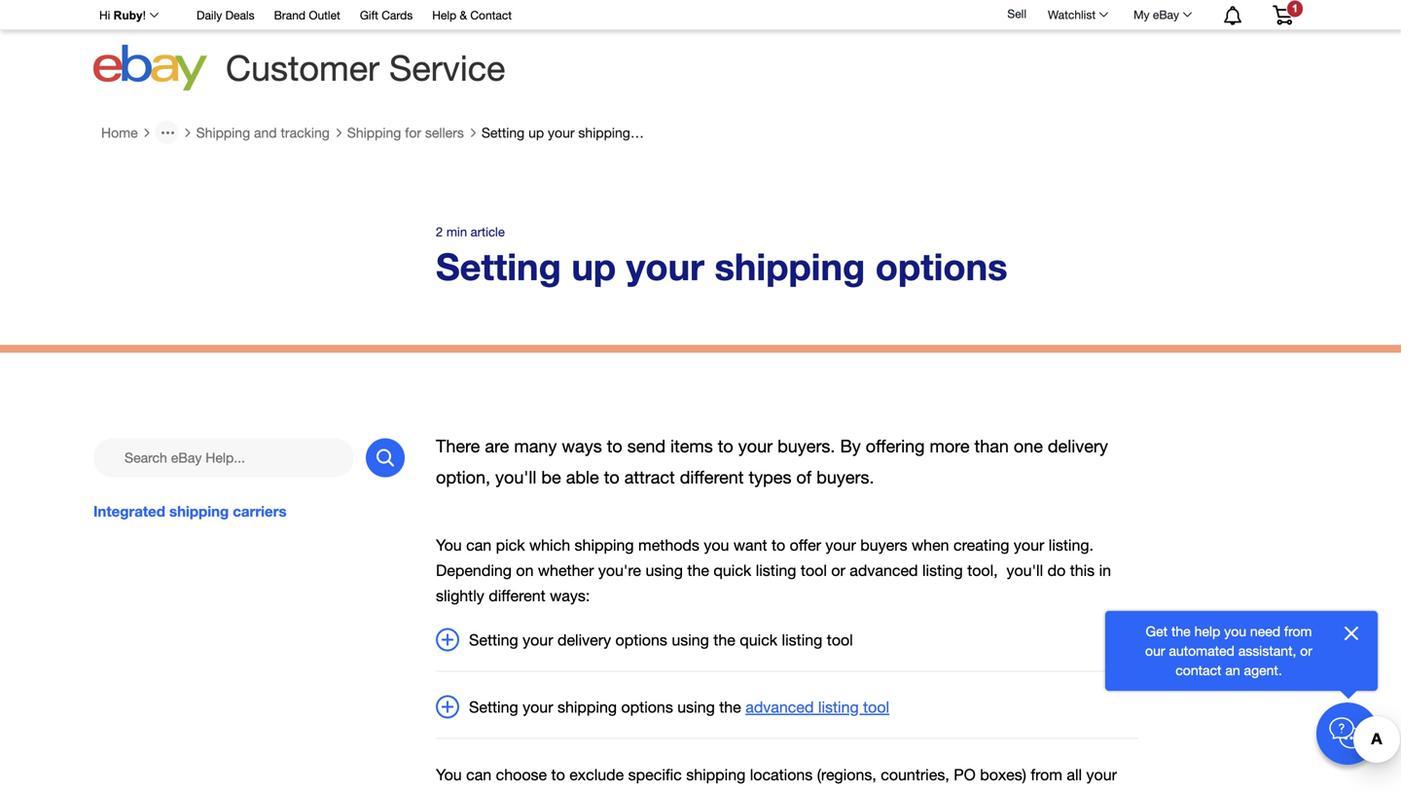 Task type: vqa. For each thing, say whether or not it's contained in the screenshot.
X70
no



Task type: locate. For each thing, give the bounding box(es) containing it.
using
[[646, 561, 683, 579], [672, 631, 709, 649], [678, 698, 715, 716], [510, 791, 548, 791]]

shipping
[[196, 124, 250, 140], [347, 124, 401, 140]]

1 vertical spatial tool
[[827, 631, 853, 649]]

setting inside dropdown button
[[469, 631, 518, 649]]

quick down you can pick which shipping methods you want to offer your buyers when creating your listing. depending on whether you're using the quick listing tool or advanced listing tool,  you'll do this in slightly different ways:
[[740, 631, 778, 649]]

depending
[[436, 561, 512, 579]]

tracking
[[281, 124, 330, 140]]

you up listings on the bottom
[[436, 766, 462, 784]]

up
[[529, 124, 544, 140], [572, 244, 616, 288]]

0 horizontal spatial our
[[552, 791, 575, 791]]

using up the setting your shipping options using the advanced listing tool
[[672, 631, 709, 649]]

0 horizontal spatial different
[[489, 587, 546, 605]]

quick
[[714, 561, 752, 579], [740, 631, 778, 649]]

delivery inside there are many ways to send items to your buyers. by offering more than one delivery option, you'll be able to attract different types of buyers.
[[1048, 436, 1108, 457]]

2 shipping from the left
[[347, 124, 401, 140]]

boxes)
[[980, 766, 1027, 784]]

setting
[[482, 124, 525, 140], [436, 244, 561, 288], [469, 631, 518, 649], [469, 698, 518, 716]]

2 you from the top
[[436, 766, 462, 784]]

your
[[548, 124, 575, 140], [626, 244, 705, 288], [739, 436, 773, 457], [826, 536, 856, 554], [1014, 536, 1045, 554], [523, 631, 553, 649], [523, 698, 553, 716], [1087, 766, 1117, 784]]

tool inside you can pick which shipping methods you want to offer your buyers when creating your listing. depending on whether you're using the quick listing tool or advanced listing tool,  you'll do this in slightly different ways:
[[801, 561, 827, 579]]

1 horizontal spatial or
[[1301, 643, 1313, 659]]

0 horizontal spatial up
[[529, 124, 544, 140]]

can
[[466, 536, 492, 554], [466, 766, 492, 784]]

1 vertical spatial up
[[572, 244, 616, 288]]

1 vertical spatial you
[[1225, 623, 1247, 639]]

1 vertical spatial our
[[552, 791, 575, 791]]

when
[[912, 536, 950, 554]]

0 horizontal spatial shipping
[[196, 124, 250, 140]]

0 horizontal spatial or
[[832, 561, 846, 579]]

your inside dropdown button
[[523, 631, 553, 649]]

this
[[1070, 561, 1095, 579]]

you for you can choose to exclude specific shipping locations (regions, countries, po boxes) from all your listings by using our
[[436, 766, 462, 784]]

1 you from the top
[[436, 536, 462, 554]]

quick inside you can pick which shipping methods you want to offer your buyers when creating your listing. depending on whether you're using the quick listing tool or advanced listing tool,  you'll do this in slightly different ways:
[[714, 561, 752, 579]]

different inside you can pick which shipping methods you want to offer your buyers when creating your listing. depending on whether you're using the quick listing tool or advanced listing tool,  you'll do this in slightly different ways:
[[489, 587, 546, 605]]

0 vertical spatial can
[[466, 536, 492, 554]]

1 vertical spatial from
[[1031, 766, 1063, 784]]

1 horizontal spatial up
[[572, 244, 616, 288]]

po
[[954, 766, 976, 784]]

are
[[485, 436, 509, 457]]

can inside you can choose to exclude specific shipping locations (regions, countries, po boxes) from all your listings by using our
[[466, 766, 492, 784]]

0 vertical spatial up
[[529, 124, 544, 140]]

1 vertical spatial can
[[466, 766, 492, 784]]

delivery right one
[[1048, 436, 1108, 457]]

setting for setting up your shipping options
[[482, 124, 525, 140]]

and
[[254, 124, 277, 140]]

tool,
[[968, 561, 998, 579]]

options inside 2 min article setting up your shipping options
[[876, 244, 1008, 288]]

help
[[432, 8, 457, 22]]

watchlist
[[1048, 8, 1096, 21]]

setting up choose
[[469, 698, 518, 716]]

you
[[704, 536, 729, 554], [1225, 623, 1247, 639]]

1 horizontal spatial delivery
[[1048, 436, 1108, 457]]

to right items
[[718, 436, 734, 457]]

advanced listing down buyers
[[850, 561, 963, 579]]

1
[[1293, 2, 1298, 14]]

0 horizontal spatial delivery
[[558, 631, 611, 649]]

setting your delivery options using the quick listing tool
[[469, 631, 853, 649]]

1 vertical spatial quick
[[740, 631, 778, 649]]

our inside you can choose to exclude specific shipping locations (regions, countries, po boxes) from all your listings by using our
[[552, 791, 575, 791]]

shipping
[[579, 124, 631, 140], [715, 244, 865, 288], [169, 503, 229, 520], [575, 536, 634, 554], [558, 698, 617, 716], [686, 766, 746, 784]]

you
[[436, 536, 462, 554], [436, 766, 462, 784]]

the up the setting your shipping options using the advanced listing tool
[[714, 631, 736, 649]]

using down choose
[[510, 791, 548, 791]]

1 horizontal spatial different
[[680, 467, 744, 488]]

options inside dropdown button
[[616, 631, 668, 649]]

deals
[[225, 8, 255, 22]]

whether
[[538, 561, 594, 579]]

shipping for shipping and tracking
[[196, 124, 250, 140]]

setting for setting your shipping options using the advanced listing tool
[[469, 698, 518, 716]]

listing inside setting your delivery options using the quick listing tool dropdown button
[[782, 631, 823, 649]]

you left want
[[704, 536, 729, 554]]

the down methods
[[688, 561, 710, 579]]

daily
[[197, 8, 222, 22]]

hi
[[99, 9, 110, 22]]

1 shipping from the left
[[196, 124, 250, 140]]

0 vertical spatial advanced listing
[[850, 561, 963, 579]]

the inside dropdown button
[[714, 631, 736, 649]]

shipping left the for
[[347, 124, 401, 140]]

1 horizontal spatial our
[[1146, 643, 1166, 659]]

from
[[1285, 623, 1312, 639], [1031, 766, 1063, 784]]

you right help
[[1225, 623, 1247, 639]]

or up setting your delivery options using the quick listing tool dropdown button at the bottom of the page
[[832, 561, 846, 579]]

tool inside setting your delivery options using the quick listing tool dropdown button
[[827, 631, 853, 649]]

1 vertical spatial listing
[[782, 631, 823, 649]]

from left all
[[1031, 766, 1063, 784]]

1 vertical spatial or
[[1301, 643, 1313, 659]]

by
[[489, 791, 506, 791]]

1 horizontal spatial from
[[1285, 623, 1312, 639]]

can up depending at the bottom left of page
[[466, 536, 492, 554]]

shipping inside you can pick which shipping methods you want to offer your buyers when creating your listing. depending on whether you're using the quick listing tool or advanced listing tool,  you'll do this in slightly different ways:
[[575, 536, 634, 554]]

can for choose
[[466, 766, 492, 784]]

pick
[[496, 536, 525, 554]]

shipping left and
[[196, 124, 250, 140]]

integrated
[[93, 503, 165, 520]]

1 vertical spatial you
[[436, 766, 462, 784]]

customer service
[[226, 47, 506, 88]]

using inside dropdown button
[[672, 631, 709, 649]]

sellers
[[425, 124, 464, 140]]

0 vertical spatial or
[[832, 561, 846, 579]]

you inside you can choose to exclude specific shipping locations (regions, countries, po boxes) from all your listings by using our
[[436, 766, 462, 784]]

up inside 2 min article setting up your shipping options
[[572, 244, 616, 288]]

shipping inside shipping for sellers link
[[347, 124, 401, 140]]

to left offer
[[772, 536, 786, 554]]

setting down slightly
[[469, 631, 518, 649]]

Search eBay Help... text field
[[93, 439, 354, 478]]

you inside you can pick which shipping methods you want to offer your buyers when creating your listing. depending on whether you're using the quick listing tool or advanced listing tool,  you'll do this in slightly different ways:
[[704, 536, 729, 554]]

different down on at the bottom of page
[[489, 587, 546, 605]]

buyers. up of
[[778, 436, 836, 457]]

help & contact
[[432, 8, 512, 22]]

gift
[[360, 8, 379, 22]]

buyers.
[[778, 436, 836, 457], [817, 467, 875, 488]]

in
[[1099, 561, 1112, 579]]

different down items
[[680, 467, 744, 488]]

0 vertical spatial quick
[[714, 561, 752, 579]]

listing
[[756, 561, 797, 579], [782, 631, 823, 649]]

advanced listing down setting your delivery options using the quick listing tool dropdown button at the bottom of the page
[[746, 698, 859, 716]]

option,
[[436, 467, 491, 488]]

0 vertical spatial delivery
[[1048, 436, 1108, 457]]

2 can from the top
[[466, 766, 492, 784]]

setting your shipping options using the advanced listing tool
[[469, 698, 890, 716]]

delivery
[[1048, 436, 1108, 457], [558, 631, 611, 649]]

using down setting your delivery options using the quick listing tool
[[678, 698, 715, 716]]

tool up (regions, on the bottom
[[863, 698, 890, 716]]

tool up advanced listing tool link
[[827, 631, 853, 649]]

get the help you need from our automated assistant, or contact an agent. tooltip
[[1137, 622, 1322, 680]]

1 vertical spatial buyers.
[[817, 467, 875, 488]]

buyers. down by
[[817, 467, 875, 488]]

can inside you can pick which shipping methods you want to offer your buyers when creating your listing. depending on whether you're using the quick listing tool or advanced listing tool,  you'll do this in slightly different ways:
[[466, 536, 492, 554]]

the up you can choose to exclude specific shipping locations (regions, countries, po boxes) from all your listings by using our
[[720, 698, 741, 716]]

0 horizontal spatial you
[[704, 536, 729, 554]]

an
[[1226, 662, 1241, 678]]

want
[[734, 536, 767, 554]]

setting down article
[[436, 244, 561, 288]]

1 vertical spatial different
[[489, 587, 546, 605]]

1 horizontal spatial you
[[1225, 623, 1247, 639]]

listings
[[436, 791, 484, 791]]

setting right sellers
[[482, 124, 525, 140]]

the right get
[[1172, 623, 1191, 639]]

advanced listing inside you can pick which shipping methods you want to offer your buyers when creating your listing. depending on whether you're using the quick listing tool or advanced listing tool,  you'll do this in slightly different ways:
[[850, 561, 963, 579]]

items
[[671, 436, 713, 457]]

more
[[930, 436, 970, 457]]

than
[[975, 436, 1009, 457]]

account navigation
[[89, 0, 1308, 30]]

to right choose
[[551, 766, 565, 784]]

customer service banner
[[89, 0, 1308, 97]]

different
[[680, 467, 744, 488], [489, 587, 546, 605]]

contact
[[1176, 662, 1222, 678]]

0 vertical spatial our
[[1146, 643, 1166, 659]]

offering
[[866, 436, 925, 457]]

delivery down ways:
[[558, 631, 611, 649]]

or inside "get the help you need from our automated assistant, or contact an agent."
[[1301, 643, 1313, 659]]

can up by
[[466, 766, 492, 784]]

0 vertical spatial different
[[680, 467, 744, 488]]

1 vertical spatial delivery
[[558, 631, 611, 649]]

0 vertical spatial listing
[[756, 561, 797, 579]]

to left send at bottom
[[607, 436, 623, 457]]

tool
[[801, 561, 827, 579], [827, 631, 853, 649], [863, 698, 890, 716]]

min
[[447, 224, 467, 239]]

shipping inside shipping and tracking link
[[196, 124, 250, 140]]

0 vertical spatial tool
[[801, 561, 827, 579]]

from inside you can choose to exclude specific shipping locations (regions, countries, po boxes) from all your listings by using our
[[1031, 766, 1063, 784]]

0 horizontal spatial from
[[1031, 766, 1063, 784]]

our down get
[[1146, 643, 1166, 659]]

listing up advanced listing tool link
[[782, 631, 823, 649]]

customer
[[226, 47, 380, 88]]

or
[[832, 561, 846, 579], [1301, 643, 1313, 659]]

listing down want
[[756, 561, 797, 579]]

specific
[[628, 766, 682, 784]]

tool down offer
[[801, 561, 827, 579]]

you can pick which shipping methods you want to offer your buyers when creating your listing. depending on whether you're using the quick listing tool or advanced listing tool,  you'll do this in slightly different ways:
[[436, 536, 1112, 605]]

or right the assistant,
[[1301, 643, 1313, 659]]

1 horizontal spatial shipping
[[347, 124, 401, 140]]

you inside you can pick which shipping methods you want to offer your buyers when creating your listing. depending on whether you're using the quick listing tool or advanced listing tool,  you'll do this in slightly different ways:
[[436, 536, 462, 554]]

shipping for shipping for sellers
[[347, 124, 401, 140]]

quick down want
[[714, 561, 752, 579]]

cards
[[382, 8, 413, 22]]

0 vertical spatial from
[[1285, 623, 1312, 639]]

countries,
[[881, 766, 950, 784]]

2 min article setting up your shipping options
[[436, 224, 1008, 288]]

shipping inside you can choose to exclude specific shipping locations (regions, countries, po boxes) from all your listings by using our
[[686, 766, 746, 784]]

ebay
[[1153, 8, 1180, 21]]

using down methods
[[646, 561, 683, 579]]

carriers
[[233, 503, 287, 520]]

our down the exclude on the bottom
[[552, 791, 575, 791]]

0 vertical spatial you
[[436, 536, 462, 554]]

0 vertical spatial you
[[704, 536, 729, 554]]

from right the need
[[1285, 623, 1312, 639]]

the inside "get the help you need from our automated assistant, or contact an agent."
[[1172, 623, 1191, 639]]

you up depending at the bottom left of page
[[436, 536, 462, 554]]

1 can from the top
[[466, 536, 492, 554]]



Task type: describe. For each thing, give the bounding box(es) containing it.
by
[[840, 436, 861, 457]]

daily deals link
[[197, 5, 255, 27]]

gift cards link
[[360, 5, 413, 27]]

your inside there are many ways to send items to your buyers. by offering more than one delivery option, you'll be able to attract different types of buyers.
[[739, 436, 773, 457]]

1 vertical spatial advanced listing
[[746, 698, 859, 716]]

to inside you can choose to exclude specific shipping locations (regions, countries, po boxes) from all your listings by using our
[[551, 766, 565, 784]]

ways:
[[550, 587, 590, 605]]

for
[[405, 124, 421, 140]]

attract
[[625, 467, 675, 488]]

2 vertical spatial tool
[[863, 698, 890, 716]]

shipping for sellers link
[[347, 124, 464, 141]]

be
[[542, 467, 561, 488]]

home
[[101, 124, 138, 140]]

locations
[[750, 766, 813, 784]]

you're
[[598, 561, 641, 579]]

there
[[436, 436, 480, 457]]

watchlist link
[[1038, 3, 1117, 26]]

do
[[1048, 561, 1066, 579]]

able
[[566, 467, 599, 488]]

you can choose to exclude specific shipping locations (regions, countries, po boxes) from all your listings by using our
[[436, 766, 1117, 791]]

integrated shipping carriers link
[[93, 501, 405, 522]]

setting up your shipping options
[[482, 124, 680, 140]]

setting for setting your delivery options using the quick listing tool
[[469, 631, 518, 649]]

my
[[1134, 8, 1150, 21]]

delivery inside dropdown button
[[558, 631, 611, 649]]

1 link
[[1261, 0, 1305, 28]]

sell
[[1008, 7, 1027, 21]]

brand outlet link
[[274, 5, 340, 27]]

setting up your shipping options main content
[[0, 113, 1402, 791]]

shipping inside 2 min article setting up your shipping options
[[715, 244, 865, 288]]

help & contact link
[[432, 5, 512, 27]]

ways
[[562, 436, 602, 457]]

the inside you can pick which shipping methods you want to offer your buyers when creating your listing. depending on whether you're using the quick listing tool or advanced listing tool,  you'll do this in slightly different ways:
[[688, 561, 710, 579]]

shipping for sellers
[[347, 124, 464, 140]]

article
[[471, 224, 505, 239]]

using inside you can pick which shipping methods you want to offer your buyers when creating your listing. depending on whether you're using the quick listing tool or advanced listing tool,  you'll do this in slightly different ways:
[[646, 561, 683, 579]]

shipping and tracking
[[196, 124, 330, 140]]

buyers
[[861, 536, 908, 554]]

&
[[460, 8, 467, 22]]

to right able
[[604, 467, 620, 488]]

using inside you can choose to exclude specific shipping locations (regions, countries, po boxes) from all your listings by using our
[[510, 791, 548, 791]]

advanced listing tool link
[[746, 695, 890, 720]]

on
[[516, 561, 534, 579]]

can for pick
[[466, 536, 492, 554]]

integrated shipping carriers
[[93, 503, 287, 520]]

you inside "get the help you need from our automated assistant, or contact an agent."
[[1225, 623, 1247, 639]]

your inside you can choose to exclude specific shipping locations (regions, countries, po boxes) from all your listings by using our
[[1087, 766, 1117, 784]]

outlet
[[309, 8, 340, 22]]

0 vertical spatial buyers.
[[778, 436, 836, 457]]

assistant,
[[1239, 643, 1297, 659]]

choose
[[496, 766, 547, 784]]

service
[[389, 47, 506, 88]]

many
[[514, 436, 557, 457]]

get
[[1146, 623, 1168, 639]]

your inside 2 min article setting up your shipping options
[[626, 244, 705, 288]]

agent.
[[1244, 662, 1283, 678]]

daily deals
[[197, 8, 255, 22]]

all
[[1067, 766, 1082, 784]]

home link
[[101, 124, 138, 141]]

you for you can pick which shipping methods you want to offer your buyers when creating your listing. depending on whether you're using the quick listing tool or advanced listing tool,  you'll do this in slightly different ways:
[[436, 536, 462, 554]]

offer
[[790, 536, 821, 554]]

send
[[628, 436, 666, 457]]

my ebay
[[1134, 8, 1180, 21]]

brand
[[274, 8, 306, 22]]

creating
[[954, 536, 1010, 554]]

hi ruby !
[[99, 9, 146, 22]]

setting up your shipping options link
[[482, 124, 680, 141]]

slightly
[[436, 587, 484, 605]]

2
[[436, 224, 443, 239]]

contact
[[470, 8, 512, 22]]

you'll
[[495, 467, 537, 488]]

automated
[[1169, 643, 1235, 659]]

there are many ways to send items to your buyers. by offering more than one delivery option, you'll be able to attract different types of buyers.
[[436, 436, 1108, 488]]

listing inside you can pick which shipping methods you want to offer your buyers when creating your listing. depending on whether you're using the quick listing tool or advanced listing tool,  you'll do this in slightly different ways:
[[756, 561, 797, 579]]

types
[[749, 467, 792, 488]]

gift cards
[[360, 8, 413, 22]]

or inside you can pick which shipping methods you want to offer your buyers when creating your listing. depending on whether you're using the quick listing tool or advanced listing tool,  you'll do this in slightly different ways:
[[832, 561, 846, 579]]

get the help you need from our automated assistant, or contact an agent.
[[1146, 623, 1313, 678]]

one
[[1014, 436, 1043, 457]]

different inside there are many ways to send items to your buyers. by offering more than one delivery option, you'll be able to attract different types of buyers.
[[680, 467, 744, 488]]

which
[[530, 536, 570, 554]]

!
[[143, 9, 146, 22]]

(regions,
[[817, 766, 877, 784]]

sell link
[[999, 7, 1036, 21]]

setting inside 2 min article setting up your shipping options
[[436, 244, 561, 288]]

of
[[797, 467, 812, 488]]

our inside "get the help you need from our automated assistant, or contact an agent."
[[1146, 643, 1166, 659]]

quick inside dropdown button
[[740, 631, 778, 649]]

shipping and tracking link
[[196, 124, 330, 141]]

from inside "get the help you need from our automated assistant, or contact an agent."
[[1285, 623, 1312, 639]]

brand outlet
[[274, 8, 340, 22]]

listing.
[[1049, 536, 1094, 554]]

methods
[[639, 536, 700, 554]]

help
[[1195, 623, 1221, 639]]

ruby
[[114, 9, 143, 22]]

to inside you can pick which shipping methods you want to offer your buyers when creating your listing. depending on whether you're using the quick listing tool or advanced listing tool,  you'll do this in slightly different ways:
[[772, 536, 786, 554]]



